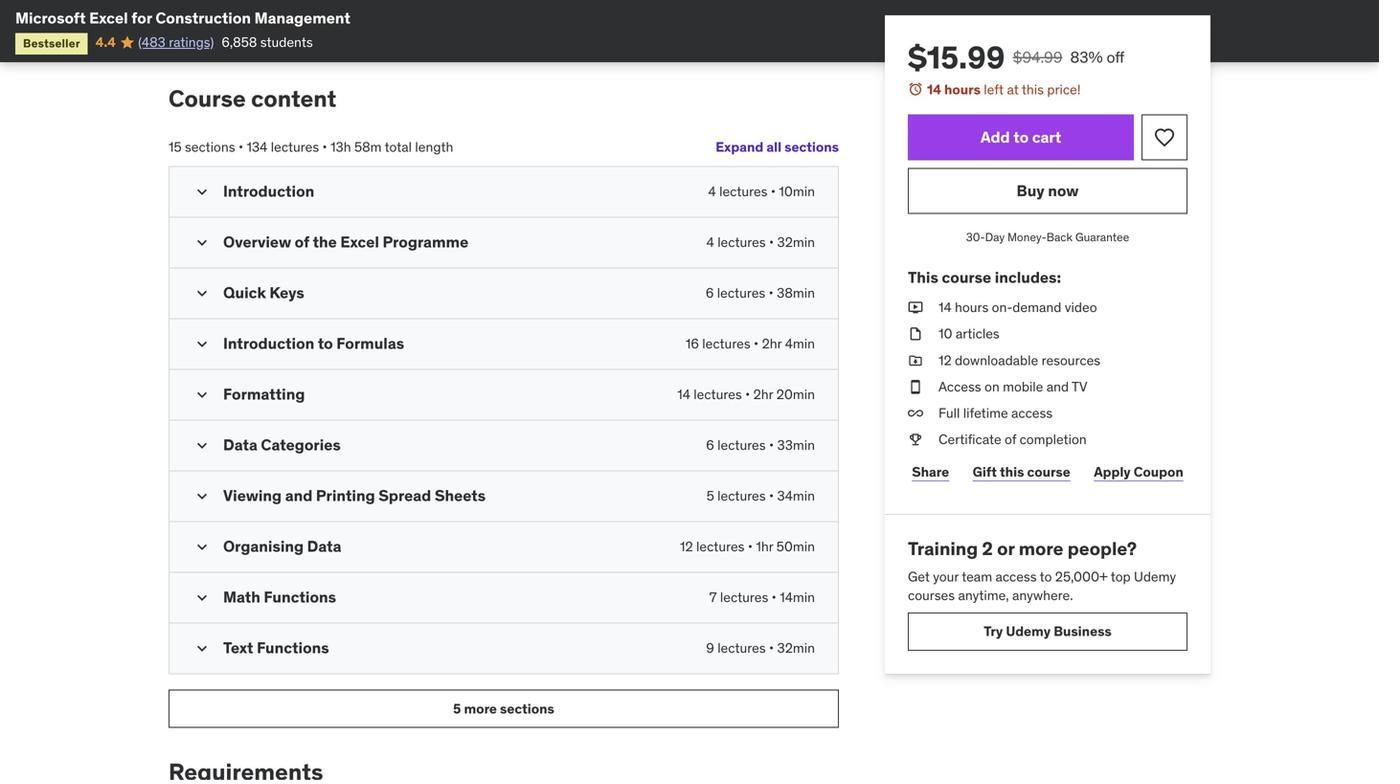 Task type: describe. For each thing, give the bounding box(es) containing it.
left
[[984, 81, 1004, 98]]

udemy inside training 2 or more people? get your team access to 25,000+ top udemy courses anytime, anywhere.
[[1134, 569, 1177, 586]]

day
[[985, 230, 1005, 245]]

hours for on-
[[955, 299, 989, 316]]

on
[[985, 378, 1000, 396]]

• for introduction
[[771, 183, 776, 200]]

134
[[247, 138, 268, 156]]

of for certificate
[[1005, 431, 1017, 448]]

try udemy business
[[984, 623, 1112, 641]]

small image for introduction
[[193, 183, 212, 202]]

xsmall image
[[908, 378, 923, 397]]

video
[[1065, 299, 1097, 316]]

xsmall image for full
[[908, 404, 923, 423]]

functions for math functions
[[264, 588, 336, 608]]

on-
[[992, 299, 1013, 316]]

12 for 12 downloadable resources
[[939, 352, 952, 369]]

introduction to formulas
[[223, 334, 404, 354]]

wishlist image
[[1153, 126, 1176, 149]]

14 lectures • 2hr 20min
[[678, 386, 815, 404]]

functions for text functions
[[257, 639, 329, 658]]

course content
[[169, 84, 337, 113]]

$15.99 $94.99 83% off
[[908, 38, 1125, 77]]

math
[[223, 588, 260, 608]]

buy now
[[1017, 181, 1079, 201]]

length
[[415, 138, 453, 156]]

6,858 students
[[222, 33, 313, 51]]

1 horizontal spatial data
[[307, 537, 342, 557]]

xsmall image for quickly
[[193, 16, 208, 34]]

microsoft
[[15, 8, 86, 28]]

access on mobile and tv
[[939, 378, 1088, 396]]

more inside button
[[464, 701, 497, 718]]

4 for introduction
[[708, 183, 716, 200]]

bestseller
[[23, 36, 80, 51]]

32min for overview of the excel programme
[[777, 234, 815, 251]]

spread
[[379, 486, 431, 506]]

courses
[[908, 587, 955, 605]]

10
[[939, 325, 953, 343]]

or
[[997, 538, 1015, 561]]

add to cart
[[981, 127, 1062, 147]]

small image for formatting
[[193, 386, 212, 405]]

the
[[313, 233, 337, 252]]

text functions
[[223, 639, 329, 658]]

expand
[[716, 138, 764, 156]]

lectures for overview of the excel programme
[[718, 234, 766, 251]]

1hr
[[756, 539, 773, 556]]

data
[[355, 16, 381, 33]]

0 vertical spatial access
[[1012, 405, 1053, 422]]

4min
[[785, 336, 815, 353]]

• for overview of the excel programme
[[769, 234, 774, 251]]

organising data
[[223, 537, 342, 557]]

all
[[767, 138, 782, 156]]

small image for introduction
[[193, 335, 212, 354]]

50min
[[777, 539, 815, 556]]

to for add
[[1014, 127, 1029, 147]]

1 vertical spatial and
[[285, 486, 313, 506]]

formulas
[[337, 334, 404, 354]]

excel.
[[399, 16, 434, 33]]

full
[[939, 405, 960, 422]]

5 lectures • 34min
[[707, 488, 815, 505]]

4.4
[[96, 33, 116, 51]]

15
[[169, 138, 182, 156]]

9
[[706, 640, 714, 657]]

mobile
[[1003, 378, 1044, 396]]

14 for 14 hours left at this price!
[[927, 81, 942, 98]]

0 horizontal spatial your
[[326, 16, 352, 33]]

12 for 12 lectures • 1hr 50min
[[680, 539, 693, 556]]

off
[[1107, 47, 1125, 67]]

gift
[[973, 463, 997, 481]]

overview of the excel programme
[[223, 233, 469, 252]]

lectures for introduction to formulas
[[702, 336, 751, 353]]

30-
[[966, 230, 985, 245]]

this course includes:
[[908, 268, 1061, 287]]

5 for 5 more sections
[[453, 701, 461, 718]]

4 for overview of the excel programme
[[707, 234, 714, 251]]

14 hours left at this price!
[[927, 81, 1081, 98]]

16 lectures • 2hr 4min
[[686, 336, 815, 353]]

formatting
[[223, 385, 305, 404]]

10min
[[779, 183, 815, 200]]

0 vertical spatial data
[[223, 436, 258, 455]]

access inside training 2 or more people? get your team access to 25,000+ top udemy courses anytime, anywhere.
[[996, 569, 1037, 586]]

• for introduction to formulas
[[754, 336, 759, 353]]

13h 58m
[[331, 138, 382, 156]]

students
[[260, 33, 313, 51]]

people?
[[1068, 538, 1137, 561]]

7 lectures • 14min
[[710, 589, 815, 607]]

• for organising data
[[748, 539, 753, 556]]

share
[[912, 463, 950, 481]]

small image for quick
[[193, 284, 212, 303]]

quickly organise your data in excel.
[[223, 16, 434, 33]]

microsoft excel for construction management
[[15, 8, 351, 28]]

1 vertical spatial excel
[[340, 233, 379, 252]]

overview
[[223, 233, 291, 252]]

alarm image
[[908, 81, 923, 97]]

categories
[[261, 436, 341, 455]]

14min
[[780, 589, 815, 607]]

0 vertical spatial excel
[[89, 8, 128, 28]]

(483
[[138, 33, 166, 51]]

to inside training 2 or more people? get your team access to 25,000+ top udemy courses anytime, anywhere.
[[1040, 569, 1052, 586]]

math functions
[[223, 588, 336, 608]]

your inside training 2 or more people? get your team access to 25,000+ top udemy courses anytime, anywhere.
[[933, 569, 959, 586]]

udemy inside try udemy business link
[[1006, 623, 1051, 641]]

lectures for math functions
[[720, 589, 769, 607]]

30-day money-back guarantee
[[966, 230, 1130, 245]]

articles
[[956, 325, 1000, 343]]

2
[[982, 538, 993, 561]]

quick keys
[[223, 283, 304, 303]]

introduction for introduction
[[223, 182, 314, 201]]

0 vertical spatial and
[[1047, 378, 1069, 396]]

to for introduction
[[318, 334, 333, 354]]

money-
[[1008, 230, 1047, 245]]

xsmall image for 10
[[908, 325, 923, 344]]

quick
[[223, 283, 266, 303]]

course
[[169, 84, 246, 113]]

expand all sections
[[716, 138, 839, 156]]

at
[[1007, 81, 1019, 98]]



Task type: locate. For each thing, give the bounding box(es) containing it.
management
[[254, 8, 351, 28]]

small image
[[193, 183, 212, 202], [193, 386, 212, 405], [193, 538, 212, 557], [193, 589, 212, 608]]

of
[[295, 233, 309, 252], [1005, 431, 1017, 448]]

$94.99
[[1013, 47, 1063, 67]]

lectures right the 16
[[702, 336, 751, 353]]

• down "7 lectures • 14min"
[[769, 640, 774, 657]]

• left "4min"
[[754, 336, 759, 353]]

xsmall image up share
[[908, 431, 923, 449]]

xsmall image left 6,858
[[193, 16, 208, 34]]

sections
[[785, 138, 839, 156], [185, 138, 235, 156], [500, 701, 555, 718]]

coupon
[[1134, 463, 1184, 481]]

2 small image from the top
[[193, 386, 212, 405]]

5 for 5 lectures • 34min
[[707, 488, 714, 505]]

your up the courses at right bottom
[[933, 569, 959, 586]]

this right at on the right
[[1022, 81, 1044, 98]]

xsmall image up xsmall image
[[908, 351, 923, 370]]

6 lectures • 38min
[[706, 285, 815, 302]]

1 horizontal spatial 12
[[939, 352, 952, 369]]

1 32min from the top
[[777, 234, 815, 251]]

1 small image from the top
[[193, 183, 212, 202]]

12
[[939, 352, 952, 369], [680, 539, 693, 556]]

0 horizontal spatial of
[[295, 233, 309, 252]]

try udemy business link
[[908, 613, 1188, 652]]

share button
[[908, 453, 954, 492]]

0 horizontal spatial sections
[[185, 138, 235, 156]]

2 32min from the top
[[777, 640, 815, 657]]

to left formulas
[[318, 334, 333, 354]]

1 horizontal spatial your
[[933, 569, 959, 586]]

• left 33min
[[769, 437, 774, 454]]

6 small image from the top
[[193, 640, 212, 659]]

business
[[1054, 623, 1112, 641]]

0 horizontal spatial more
[[464, 701, 497, 718]]

14 hours on-demand video
[[939, 299, 1097, 316]]

1 vertical spatial 32min
[[777, 640, 815, 657]]

2hr for formatting
[[754, 386, 773, 404]]

viewing
[[223, 486, 282, 506]]

0 vertical spatial introduction
[[223, 182, 314, 201]]

apply
[[1094, 463, 1131, 481]]

sheets
[[435, 486, 486, 506]]

programme
[[383, 233, 469, 252]]

4 down expand
[[708, 183, 716, 200]]

data
[[223, 436, 258, 455], [307, 537, 342, 557]]

lectures down expand
[[720, 183, 768, 200]]

functions down 'math functions'
[[257, 639, 329, 658]]

small image for math functions
[[193, 589, 212, 608]]

sections inside button
[[500, 701, 555, 718]]

1 vertical spatial 4
[[707, 234, 714, 251]]

more inside training 2 or more people? get your team access to 25,000+ top udemy courses anytime, anywhere.
[[1019, 538, 1064, 561]]

course inside gift this course link
[[1027, 463, 1071, 481]]

lectures up 12 lectures • 1hr 50min
[[718, 488, 766, 505]]

2hr left 20min
[[754, 386, 773, 404]]

cart
[[1032, 127, 1062, 147]]

0 horizontal spatial 5
[[453, 701, 461, 718]]

xsmall image for 14
[[908, 298, 923, 317]]

xsmall image for 12
[[908, 351, 923, 370]]

buy now button
[[908, 168, 1188, 214]]

0 vertical spatial more
[[1019, 538, 1064, 561]]

0 vertical spatial 2hr
[[762, 336, 782, 353]]

lectures down the 16
[[694, 386, 742, 404]]

• left the 38min
[[769, 285, 774, 302]]

udemy right top
[[1134, 569, 1177, 586]]

xsmall image
[[193, 16, 208, 34], [908, 298, 923, 317], [908, 325, 923, 344], [908, 351, 923, 370], [908, 404, 923, 423], [908, 431, 923, 449]]

lectures left 1hr
[[697, 539, 745, 556]]

small image
[[193, 233, 212, 253], [193, 284, 212, 303], [193, 335, 212, 354], [193, 437, 212, 456], [193, 487, 212, 507], [193, 640, 212, 659]]

printing
[[316, 486, 375, 506]]

• for formatting
[[745, 386, 750, 404]]

1 vertical spatial course
[[1027, 463, 1071, 481]]

anytime,
[[958, 587, 1009, 605]]

excel up 4.4
[[89, 8, 128, 28]]

total
[[385, 138, 412, 156]]

1 vertical spatial udemy
[[1006, 623, 1051, 641]]

0 horizontal spatial and
[[285, 486, 313, 506]]

to inside button
[[1014, 127, 1029, 147]]

functions down the organising data
[[264, 588, 336, 608]]

7
[[710, 589, 717, 607]]

• left 20min
[[745, 386, 750, 404]]

1 horizontal spatial udemy
[[1134, 569, 1177, 586]]

3 small image from the top
[[193, 538, 212, 557]]

small image for viewing
[[193, 487, 212, 507]]

6 for quick keys
[[706, 285, 714, 302]]

0 horizontal spatial excel
[[89, 8, 128, 28]]

of down full lifetime access
[[1005, 431, 1017, 448]]

ratings)
[[169, 33, 214, 51]]

small image left organising
[[193, 538, 212, 557]]

38min
[[777, 285, 815, 302]]

32min
[[777, 234, 815, 251], [777, 640, 815, 657]]

organise
[[271, 16, 323, 33]]

access down or
[[996, 569, 1037, 586]]

lectures right 134
[[271, 138, 319, 156]]

lectures for organising data
[[697, 539, 745, 556]]

resources
[[1042, 352, 1101, 369]]

gift this course link
[[969, 453, 1075, 492]]

0 vertical spatial 14
[[927, 81, 942, 98]]

0 horizontal spatial 12
[[680, 539, 693, 556]]

lectures down 14 lectures • 2hr 20min
[[718, 437, 766, 454]]

32min down 14min
[[777, 640, 815, 657]]

xsmall image down xsmall image
[[908, 404, 923, 423]]

udemy
[[1134, 569, 1177, 586], [1006, 623, 1051, 641]]

sections for expand all sections
[[785, 138, 839, 156]]

5 more sections
[[453, 701, 555, 718]]

sections inside dropdown button
[[785, 138, 839, 156]]

1 small image from the top
[[193, 233, 212, 253]]

12 left 1hr
[[680, 539, 693, 556]]

your left data
[[326, 16, 352, 33]]

0 vertical spatial this
[[1022, 81, 1044, 98]]

1 vertical spatial 12
[[680, 539, 693, 556]]

small image for text
[[193, 640, 212, 659]]

small image for overview
[[193, 233, 212, 253]]

introduction up formatting
[[223, 334, 314, 354]]

lectures for text functions
[[718, 640, 766, 657]]

and left tv
[[1047, 378, 1069, 396]]

• down '4 lectures • 10min'
[[769, 234, 774, 251]]

xsmall image down this
[[908, 298, 923, 317]]

construction
[[155, 8, 251, 28]]

1 vertical spatial access
[[996, 569, 1037, 586]]

20min
[[777, 386, 815, 404]]

1 vertical spatial this
[[1000, 463, 1024, 481]]

(483 ratings)
[[138, 33, 214, 51]]

• for viewing and printing spread sheets
[[769, 488, 774, 505]]

sections for 5 more sections
[[500, 701, 555, 718]]

4 up 6 lectures • 38min
[[707, 234, 714, 251]]

16
[[686, 336, 699, 353]]

• for quick keys
[[769, 285, 774, 302]]

text
[[223, 639, 253, 658]]

5 more sections button
[[169, 690, 839, 729]]

0 vertical spatial 12
[[939, 352, 952, 369]]

6 for data categories
[[706, 437, 714, 454]]

lectures for quick keys
[[717, 285, 766, 302]]

•
[[239, 138, 243, 156], [322, 138, 327, 156], [771, 183, 776, 200], [769, 234, 774, 251], [769, 285, 774, 302], [754, 336, 759, 353], [745, 386, 750, 404], [769, 437, 774, 454], [769, 488, 774, 505], [748, 539, 753, 556], [772, 589, 777, 607], [769, 640, 774, 657]]

• left 10min
[[771, 183, 776, 200]]

full lifetime access
[[939, 405, 1053, 422]]

training 2 or more people? get your team access to 25,000+ top udemy courses anytime, anywhere.
[[908, 538, 1177, 605]]

5 small image from the top
[[193, 487, 212, 507]]

4 lectures • 10min
[[708, 183, 815, 200]]

0 vertical spatial functions
[[264, 588, 336, 608]]

2hr left "4min"
[[762, 336, 782, 353]]

0 vertical spatial to
[[1014, 127, 1029, 147]]

certificate of completion
[[939, 431, 1087, 448]]

viewing and printing spread sheets
[[223, 486, 486, 506]]

• for data categories
[[769, 437, 774, 454]]

1 vertical spatial data
[[307, 537, 342, 557]]

and right viewing
[[285, 486, 313, 506]]

3 small image from the top
[[193, 335, 212, 354]]

lectures for data categories
[[718, 437, 766, 454]]

completion
[[1020, 431, 1087, 448]]

1 vertical spatial your
[[933, 569, 959, 586]]

excel
[[89, 8, 128, 28], [340, 233, 379, 252]]

15 sections • 134 lectures • 13h 58m total length
[[169, 138, 453, 156]]

introduction down 134
[[223, 182, 314, 201]]

0 vertical spatial course
[[942, 268, 992, 287]]

training
[[908, 538, 978, 561]]

0 vertical spatial 6
[[706, 285, 714, 302]]

1 horizontal spatial 5
[[707, 488, 714, 505]]

0 horizontal spatial data
[[223, 436, 258, 455]]

1 vertical spatial of
[[1005, 431, 1017, 448]]

access down "mobile" at the right
[[1012, 405, 1053, 422]]

anywhere.
[[1013, 587, 1073, 605]]

33min
[[777, 437, 815, 454]]

data up viewing
[[223, 436, 258, 455]]

6,858
[[222, 33, 257, 51]]

downloadable
[[955, 352, 1039, 369]]

12 lectures • 1hr 50min
[[680, 539, 815, 556]]

0 vertical spatial 4
[[708, 183, 716, 200]]

lectures for formatting
[[694, 386, 742, 404]]

6
[[706, 285, 714, 302], [706, 437, 714, 454]]

1 vertical spatial functions
[[257, 639, 329, 658]]

introduction for introduction to formulas
[[223, 334, 314, 354]]

2 horizontal spatial sections
[[785, 138, 839, 156]]

1 introduction from the top
[[223, 182, 314, 201]]

lectures for introduction
[[720, 183, 768, 200]]

0 horizontal spatial to
[[318, 334, 333, 354]]

9 lectures • 32min
[[706, 640, 815, 657]]

hours left left
[[945, 81, 981, 98]]

2hr for introduction to formulas
[[762, 336, 782, 353]]

5 inside button
[[453, 701, 461, 718]]

1 vertical spatial 14
[[939, 299, 952, 316]]

0 vertical spatial udemy
[[1134, 569, 1177, 586]]

1 vertical spatial 5
[[453, 701, 461, 718]]

• left 1hr
[[748, 539, 753, 556]]

1 vertical spatial more
[[464, 701, 497, 718]]

2 vertical spatial to
[[1040, 569, 1052, 586]]

guarantee
[[1076, 230, 1130, 245]]

of for overview
[[295, 233, 309, 252]]

now
[[1048, 181, 1079, 201]]

0 vertical spatial 5
[[707, 488, 714, 505]]

excel right the
[[340, 233, 379, 252]]

6 down 14 lectures • 2hr 20min
[[706, 437, 714, 454]]

1 horizontal spatial sections
[[500, 701, 555, 718]]

6 up 16 lectures • 2hr 4min
[[706, 285, 714, 302]]

• for text functions
[[769, 640, 774, 657]]

• for math functions
[[772, 589, 777, 607]]

small image for organising data
[[193, 538, 212, 557]]

hours up 10 articles
[[955, 299, 989, 316]]

5
[[707, 488, 714, 505], [453, 701, 461, 718]]

4 small image from the top
[[193, 589, 212, 608]]

access
[[939, 378, 982, 396]]

14 for 14 lectures • 2hr 20min
[[678, 386, 691, 404]]

1 horizontal spatial and
[[1047, 378, 1069, 396]]

2 horizontal spatial to
[[1040, 569, 1052, 586]]

tv
[[1072, 378, 1088, 396]]

course down completion
[[1027, 463, 1071, 481]]

• left 13h 58m
[[322, 138, 327, 156]]

• left 14min
[[772, 589, 777, 607]]

1 horizontal spatial to
[[1014, 127, 1029, 147]]

2 vertical spatial 14
[[678, 386, 691, 404]]

lectures right 9
[[718, 640, 766, 657]]

top
[[1111, 569, 1131, 586]]

1 horizontal spatial more
[[1019, 538, 1064, 561]]

of left the
[[295, 233, 309, 252]]

lectures for viewing and printing spread sheets
[[718, 488, 766, 505]]

1 horizontal spatial course
[[1027, 463, 1071, 481]]

to up the anywhere.
[[1040, 569, 1052, 586]]

0 vertical spatial hours
[[945, 81, 981, 98]]

this right gift
[[1000, 463, 1024, 481]]

lectures right 7
[[720, 589, 769, 607]]

32min for text functions
[[777, 640, 815, 657]]

0 vertical spatial of
[[295, 233, 309, 252]]

1 horizontal spatial of
[[1005, 431, 1017, 448]]

0 horizontal spatial udemy
[[1006, 623, 1051, 641]]

udemy right try
[[1006, 623, 1051, 641]]

get
[[908, 569, 930, 586]]

add
[[981, 127, 1010, 147]]

1 horizontal spatial excel
[[340, 233, 379, 252]]

1 vertical spatial introduction
[[223, 334, 314, 354]]

data down printing
[[307, 537, 342, 557]]

14 down the 16
[[678, 386, 691, 404]]

14 right the alarm image
[[927, 81, 942, 98]]

course down 30- at the right of page
[[942, 268, 992, 287]]

xsmall image for certificate
[[908, 431, 923, 449]]

2 small image from the top
[[193, 284, 212, 303]]

0 horizontal spatial course
[[942, 268, 992, 287]]

small image for data
[[193, 437, 212, 456]]

14 up 10
[[939, 299, 952, 316]]

small image left formatting
[[193, 386, 212, 405]]

0 vertical spatial 32min
[[777, 234, 815, 251]]

1 vertical spatial to
[[318, 334, 333, 354]]

lectures up 16 lectures • 2hr 4min
[[717, 285, 766, 302]]

10 articles
[[939, 325, 1000, 343]]

12 down 10
[[939, 352, 952, 369]]

small image down course
[[193, 183, 212, 202]]

xsmall image left 10
[[908, 325, 923, 344]]

gift this course
[[973, 463, 1071, 481]]

in
[[385, 16, 395, 33]]

to left 'cart'
[[1014, 127, 1029, 147]]

14 for 14 hours on-demand video
[[939, 299, 952, 316]]

83%
[[1071, 47, 1103, 67]]

hours for left
[[945, 81, 981, 98]]

1 vertical spatial 6
[[706, 437, 714, 454]]

hours
[[945, 81, 981, 98], [955, 299, 989, 316]]

expand all sections button
[[716, 128, 839, 166]]

lifetime
[[963, 405, 1008, 422]]

1 vertical spatial hours
[[955, 299, 989, 316]]

2 introduction from the top
[[223, 334, 314, 354]]

organising
[[223, 537, 304, 557]]

• left 34min
[[769, 488, 774, 505]]

4 small image from the top
[[193, 437, 212, 456]]

• left 134
[[239, 138, 243, 156]]

to
[[1014, 127, 1029, 147], [318, 334, 333, 354], [1040, 569, 1052, 586]]

1 vertical spatial 2hr
[[754, 386, 773, 404]]

back
[[1047, 230, 1073, 245]]

add to cart button
[[908, 115, 1134, 161]]

team
[[962, 569, 993, 586]]

0 vertical spatial your
[[326, 16, 352, 33]]

lectures up 6 lectures • 38min
[[718, 234, 766, 251]]

this
[[908, 268, 939, 287]]

small image left math
[[193, 589, 212, 608]]

32min up the 38min
[[777, 234, 815, 251]]



Task type: vqa. For each thing, say whether or not it's contained in the screenshot.


